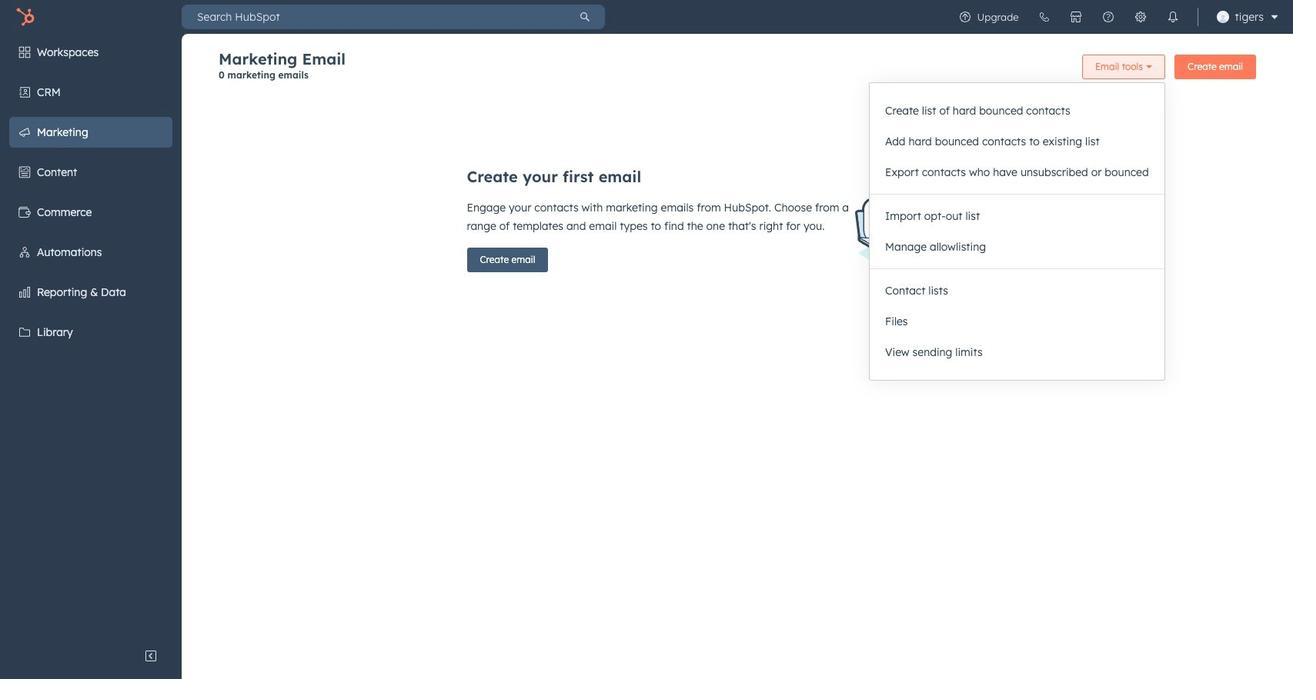 Task type: locate. For each thing, give the bounding box(es) containing it.
Search HubSpot search field
[[182, 5, 565, 29]]

help image
[[1102, 11, 1115, 23]]

1 horizontal spatial menu
[[949, 0, 1284, 34]]

settings image
[[1135, 11, 1147, 23]]

banner
[[219, 49, 1257, 90]]

menu
[[949, 0, 1284, 34], [0, 34, 182, 641]]



Task type: vqa. For each thing, say whether or not it's contained in the screenshot.
Search Hubspot search field
yes



Task type: describe. For each thing, give the bounding box(es) containing it.
marketplaces image
[[1070, 11, 1082, 23]]

0 horizontal spatial menu
[[0, 34, 182, 641]]

notifications image
[[1167, 11, 1179, 23]]

howard n/a image
[[1217, 11, 1229, 23]]



